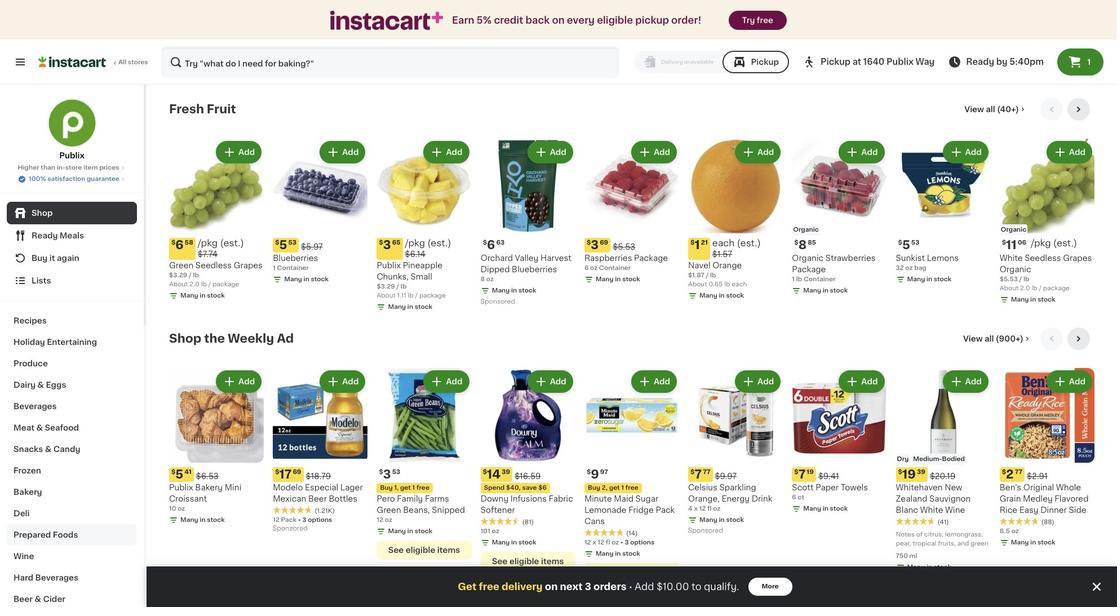 Task type: describe. For each thing, give the bounding box(es) containing it.
stock down lemons
[[934, 276, 952, 282]]

$ inside $ 1 21 each (est.) $1.57 navel orange $1.87 / lb about 0.65 lb each
[[690, 240, 695, 246]]

valley
[[515, 254, 538, 262]]

12 inside celsius sparkling orange, energy drink 4 x 12 fl oz
[[699, 505, 706, 512]]

sponsored badge image for modelo especial lager mexican beer bottles
[[273, 525, 307, 532]]

1 inside $ 1 21 each (est.) $1.57 navel orange $1.87 / lb about 0.65 lb each
[[695, 239, 700, 251]]

see eligible items for pero family farms green beans, snipped
[[388, 546, 460, 554]]

package inside $ 6 58 /pkg (est.) $7.74 green seedless grapes $3.29 / lb about 2.0 lb / package
[[212, 281, 239, 287]]

free inside the 'get free delivery on next 3 orders • add $10.00 to qualify.'
[[479, 582, 499, 591]]

oz right 8.5
[[1011, 528, 1019, 534]]

celsius
[[688, 483, 717, 491]]

3 inside the 'get free delivery on next 3 orders • add $10.00 to qualify.'
[[585, 582, 591, 591]]

satisfaction
[[47, 176, 85, 182]]

$40,
[[506, 485, 521, 491]]

$ inside $ 9 97
[[587, 469, 591, 475]]

every
[[567, 16, 595, 25]]

many down "ml"
[[907, 564, 925, 570]]

11
[[1006, 239, 1017, 251]]

strawberries
[[826, 254, 876, 262]]

many down 8.5 oz
[[1011, 539, 1029, 545]]

39 for 14
[[502, 469, 510, 475]]

1 vertical spatial fl
[[606, 539, 610, 545]]

softener
[[481, 506, 515, 514]]

$14.39 original price: $16.59 element
[[481, 467, 575, 482]]

package inside organic strawberries package 1 lb container
[[792, 266, 826, 273]]

1 inside organic strawberries package 1 lb container
[[792, 276, 795, 282]]

lists link
[[7, 269, 137, 292]]

wine link
[[7, 546, 137, 567]]

product group containing 2
[[1000, 368, 1095, 549]]

many down raspberries
[[596, 276, 614, 283]]

8 inside the orchard valley harvest dipped blueberries 8 oz
[[481, 276, 485, 282]]

pero family farms green beans, snipped 12 oz
[[377, 495, 465, 523]]

in-
[[57, 165, 65, 171]]

lemonade
[[584, 506, 627, 514]]

/ right 1.11
[[415, 292, 418, 298]]

12 pack • 3 options
[[273, 517, 332, 523]]

about inside the white seedless grapes organic $5.53 / lb about 2.0 lb / package
[[1000, 285, 1019, 292]]

(est.) inside $11.06 per package (estimated) element
[[1053, 239, 1077, 248]]

publix inside $ 3 65 /pkg (est.) $6.14 publix pineapple chunks, small $3.29 / lb about 1.11 lb / package
[[377, 261, 401, 269]]

$ inside $ 6 58 /pkg (est.) $7.74 green seedless grapes $3.29 / lb about 2.0 lb / package
[[171, 240, 175, 246]]

2.0 inside the white seedless grapes organic $5.53 / lb about 2.0 lb / package
[[1020, 285, 1030, 292]]

stock down small
[[415, 304, 432, 310]]

try
[[742, 16, 755, 24]]

750 ml
[[896, 553, 917, 559]]

raspberries package 6 oz container
[[584, 254, 668, 271]]

stores
[[128, 59, 148, 65]]

orange,
[[688, 495, 720, 503]]

in down organic strawberries package 1 lb container
[[823, 288, 828, 294]]

fresh
[[169, 103, 204, 115]]

white inside whitehaven new zealand sauvignon blanc white wine
[[920, 506, 943, 514]]

• inside the 'get free delivery on next 3 orders • add $10.00 to qualify.'
[[629, 582, 632, 591]]

$ inside $ 3 69
[[587, 240, 591, 246]]

beer inside modelo especial lager mexican beer bottles
[[308, 495, 327, 503]]

0 vertical spatial each
[[712, 239, 735, 248]]

blueberries 1 container
[[273, 254, 318, 271]]

0 vertical spatial •
[[298, 517, 301, 523]]

many down beans, at bottom
[[388, 528, 406, 534]]

2 horizontal spatial 53
[[911, 240, 919, 246]]

53 for blueberries
[[288, 240, 297, 246]]

item carousel region containing fresh fruit
[[169, 98, 1095, 318]]

organic inside organic strawberries package 1 lb container
[[792, 254, 824, 262]]

ready for ready by 5:40pm
[[966, 57, 994, 66]]

eligible for pero family farms green beans, snipped
[[406, 546, 435, 554]]

3 down "mexican"
[[302, 517, 306, 523]]

1 vertical spatial pack
[[281, 517, 297, 523]]

/pkg for 6
[[198, 239, 218, 248]]

many in stock down celsius sparkling orange, energy drink 4 x 12 fl oz
[[700, 517, 744, 523]]

blueberries inside the orchard valley harvest dipped blueberries 8 oz
[[512, 266, 557, 273]]

many down dipped
[[492, 288, 510, 294]]

ready meals button
[[7, 224, 137, 247]]

item
[[83, 165, 98, 171]]

product group containing 17
[[273, 368, 368, 535]]

express icon image
[[330, 11, 443, 30]]

many in stock down scott paper towels 6 ct
[[803, 505, 848, 512]]

frozen
[[14, 467, 41, 475]]

many down 12 x 12 fl oz • 3 options
[[596, 551, 614, 557]]

higher than in-store item prices link
[[18, 163, 126, 172]]

stock down the orchard valley harvest dipped blueberries 8 oz
[[518, 288, 536, 294]]

easy
[[1019, 506, 1039, 514]]

many down croissant
[[180, 517, 198, 523]]

prepared foods
[[14, 531, 78, 539]]

$ 17 69
[[275, 468, 301, 480]]

stock down $ 6 58 /pkg (est.) $7.74 green seedless grapes $3.29 / lb about 2.0 lb / package in the left of the page
[[207, 292, 225, 298]]

97
[[600, 469, 608, 475]]

/ down $7.74
[[208, 281, 211, 287]]

free right the try
[[757, 16, 773, 24]]

$ 7 77
[[690, 468, 710, 480]]

spend $40, save $6
[[484, 485, 547, 491]]

many in stock down (88)
[[1011, 539, 1055, 545]]

free up family
[[416, 485, 429, 491]]

recipes
[[14, 317, 47, 325]]

many in stock down the blueberries 1 container
[[284, 276, 329, 282]]

in down 12 x 12 fl oz • 3 options
[[615, 551, 621, 557]]

stock down organic strawberries package 1 lb container
[[830, 288, 848, 294]]

package inside raspberries package 6 oz container
[[634, 254, 668, 262]]

0 vertical spatial on
[[552, 16, 565, 25]]

many in stock down 0.65
[[700, 292, 744, 298]]

$3.29 inside $ 3 65 /pkg (est.) $6.14 publix pineapple chunks, small $3.29 / lb about 1.11 lb / package
[[377, 283, 395, 289]]

seedless inside the white seedless grapes organic $5.53 / lb about 2.0 lb / package
[[1025, 254, 1061, 262]]

3 up raspberries
[[591, 239, 599, 251]]

stock down 12 x 12 fl oz • 3 options
[[622, 551, 640, 557]]

100% satisfaction guarantee
[[29, 176, 119, 182]]

/ down the 58
[[189, 272, 191, 278]]

x inside celsius sparkling orange, energy drink 4 x 12 fl oz
[[694, 505, 698, 512]]

$ 6 63
[[483, 239, 505, 251]]

ready by 5:40pm link
[[948, 55, 1044, 69]]

9
[[591, 468, 599, 480]]

product group containing 19
[[896, 368, 991, 584]]

6 left 63
[[487, 239, 495, 251]]

10
[[169, 505, 176, 512]]

wine inside whitehaven new zealand sauvignon blanc white wine
[[945, 506, 965, 514]]

/pkg (est.)
[[1031, 239, 1077, 248]]

green inside $ 6 58 /pkg (est.) $7.74 green seedless grapes $3.29 / lb about 2.0 lb / package
[[169, 261, 193, 269]]

in down celsius sparkling orange, energy drink 4 x 12 fl oz
[[719, 517, 725, 523]]

eggs
[[46, 381, 66, 389]]

$ 9 97
[[587, 468, 608, 480]]

pear,
[[896, 540, 911, 547]]

stock down (81)
[[518, 539, 536, 545]]

all for (40+)
[[986, 105, 995, 113]]

39 for 19
[[917, 469, 925, 475]]

spend
[[484, 485, 505, 491]]

many in stock down organic strawberries package 1 lb container
[[803, 288, 848, 294]]

many in stock down (81)
[[492, 539, 536, 545]]

$6.53
[[196, 472, 219, 480]]

$9.41
[[818, 472, 839, 480]]

in down 0.65
[[719, 292, 725, 298]]

beer & cider
[[14, 595, 65, 603]]

container inside raspberries package 6 oz container
[[599, 265, 631, 271]]

2 horizontal spatial eligible
[[597, 16, 633, 25]]

$2.77 original price: $2.91 element
[[1000, 467, 1095, 482]]

many in stock down the white seedless grapes organic $5.53 / lb about 2.0 lb / package
[[1011, 297, 1055, 303]]

/ down $11.06 per package (estimated) element
[[1039, 285, 1042, 292]]

sponsored badge image up delivery
[[481, 574, 515, 580]]

$5.53 inside the white seedless grapes organic $5.53 / lb about 2.0 lb / package
[[1000, 276, 1018, 283]]

7 for celsius sparkling orange, energy drink
[[695, 468, 702, 480]]

8.5 oz
[[1000, 528, 1019, 534]]

qualify.
[[704, 582, 739, 591]]

oz down the lemonade
[[612, 539, 619, 545]]

paper
[[816, 483, 839, 491]]

in down scott paper towels 6 ct
[[823, 505, 828, 512]]

fabric
[[549, 495, 573, 503]]

in down $ 6 58 /pkg (est.) $7.74 green seedless grapes $3.29 / lb about 2.0 lb / package in the left of the page
[[200, 292, 205, 298]]

$ 1 21 each (est.) $1.57 navel orange $1.87 / lb about 0.65 lb each
[[688, 239, 761, 287]]

stock down energy
[[726, 517, 744, 523]]

many in stock down publix bakery mini croissant 10 oz
[[180, 517, 225, 523]]

grapes inside the white seedless grapes organic $5.53 / lb about 2.0 lb / package
[[1063, 254, 1092, 262]]

0 horizontal spatial buy
[[32, 254, 48, 262]]

0 horizontal spatial bakery
[[14, 488, 42, 496]]

fruits,
[[938, 540, 956, 547]]

fresh fruit
[[169, 103, 236, 115]]

many down the orange,
[[700, 517, 717, 523]]

many down $ 6 58 /pkg (est.) $7.74 green seedless grapes $3.29 / lb about 2.0 lb / package in the left of the page
[[180, 292, 198, 298]]

6 inside scott paper towels 6 ct
[[792, 494, 796, 500]]

0.65
[[709, 281, 723, 287]]

& for beer
[[35, 595, 41, 603]]

publix up store
[[59, 152, 84, 160]]

in down beans, at bottom
[[407, 528, 413, 534]]

$ up sunkist
[[898, 240, 902, 246]]

get
[[458, 582, 477, 591]]

oz inside raspberries package 6 oz container
[[590, 265, 598, 271]]

see for pero family farms green beans, snipped
[[388, 546, 404, 554]]

$ inside '$ 19 39'
[[898, 469, 902, 475]]

stock down raspberries package 6 oz container
[[622, 276, 640, 283]]

organic up 85
[[793, 227, 819, 233]]

lager
[[340, 483, 363, 491]]

/pkg for 3
[[405, 239, 425, 248]]

1 vertical spatial •
[[621, 539, 623, 545]]

snipped
[[432, 506, 465, 514]]

downy infusions fabric softener
[[481, 495, 573, 514]]

product group containing 14
[[481, 368, 575, 583]]

green
[[971, 540, 989, 547]]

beverages inside hard beverages 'link'
[[35, 574, 78, 582]]

see for downy infusions fabric softener
[[492, 557, 508, 565]]

in down raspberries package 6 oz container
[[615, 276, 621, 283]]

/ inside $ 1 21 each (est.) $1.57 navel orange $1.87 / lb about 0.65 lb each
[[706, 272, 709, 278]]

(est.) for 3
[[427, 239, 451, 248]]

100% satisfaction guarantee button
[[18, 172, 126, 184]]

stock down the blueberries 1 container
[[311, 276, 329, 282]]

more
[[762, 583, 779, 590]]

energy
[[722, 495, 750, 503]]

$ up the blueberries 1 container
[[275, 240, 279, 246]]

5%
[[477, 16, 492, 25]]

7 for scott paper towels
[[798, 468, 806, 480]]

1 vertical spatial each
[[732, 281, 747, 287]]

weekly
[[228, 332, 274, 344]]

$ inside $ 3 65 /pkg (est.) $6.14 publix pineapple chunks, small $3.29 / lb about 1.11 lb / package
[[379, 240, 383, 246]]

publix inside popup button
[[887, 57, 914, 66]]

in down publix bakery mini croissant 10 oz
[[200, 517, 205, 523]]

in down 'softener'
[[511, 539, 517, 545]]

6 inside raspberries package 6 oz container
[[584, 265, 589, 271]]

0 horizontal spatial options
[[308, 517, 332, 523]]

sunkist lemons 32 oz bag
[[896, 254, 959, 271]]

hard
[[14, 574, 33, 582]]

items for downy infusions fabric softener
[[541, 557, 564, 565]]

many down 1.11
[[388, 304, 406, 310]]

sunkist
[[896, 254, 925, 262]]

shop for shop
[[32, 209, 53, 217]]

in down small
[[407, 304, 413, 310]]

free up maid
[[626, 485, 638, 491]]

many down 0.65
[[700, 292, 717, 298]]

orange
[[712, 261, 742, 269]]

sponsored badge image for celsius sparkling orange, energy drink
[[688, 528, 722, 534]]

package inside $ 3 65 /pkg (est.) $6.14 publix pineapple chunks, small $3.29 / lb about 1.11 lb / package
[[419, 292, 446, 298]]

$ 6 58 /pkg (est.) $7.74 green seedless grapes $3.29 / lb about 2.0 lb / package
[[169, 239, 263, 287]]

container inside the blueberries 1 container
[[277, 265, 309, 271]]

2 horizontal spatial 5
[[902, 239, 910, 251]]

$3.65 per package (estimated) original price: $6.14 element
[[377, 238, 472, 260]]

stock down orange
[[726, 292, 744, 298]]

$ inside $ 17 69
[[275, 469, 279, 475]]

in down tropical
[[927, 564, 932, 570]]

/ up 1.11
[[396, 283, 399, 289]]

$ inside $ 3 53
[[379, 469, 383, 475]]

see eligible items for downy infusions fabric softener
[[492, 557, 564, 565]]

5 for blueberries
[[279, 239, 287, 251]]

eligible for downy infusions fabric softener
[[509, 557, 539, 565]]

0 vertical spatial blueberries
[[273, 254, 318, 262]]

stock down beans, at bottom
[[415, 528, 432, 534]]

$3.69 original price: $5.53 element
[[584, 238, 679, 253]]

beverages inside beverages link
[[14, 402, 57, 410]]

oz right 101
[[492, 528, 499, 534]]

in down sunkist lemons 32 oz bag
[[927, 276, 932, 282]]

sugar
[[636, 495, 658, 503]]

many in stock down the orchard valley harvest dipped blueberries 8 oz
[[492, 288, 536, 294]]

sponsored badge image for orchard valley harvest dipped blueberries
[[481, 299, 515, 305]]

bottles
[[329, 495, 357, 503]]

many in stock down $ 6 58 /pkg (est.) $7.74 green seedless grapes $3.29 / lb about 2.0 lb / package in the left of the page
[[180, 292, 225, 298]]

$1.57
[[712, 250, 732, 258]]

many in stock down beans, at bottom
[[388, 528, 432, 534]]

$5.53 original price: $5.97 element
[[273, 238, 368, 253]]

(81)
[[522, 519, 534, 525]]

container inside organic strawberries package 1 lb container
[[804, 276, 836, 282]]

orchard
[[481, 254, 513, 262]]

58
[[185, 240, 193, 246]]

many down ct
[[803, 505, 821, 512]]

pickup for pickup
[[751, 58, 779, 66]]

stock down scott paper towels 6 ct
[[830, 505, 848, 512]]

$6.58 per package (estimated) original price: $7.74 element
[[169, 238, 264, 260]]

many in stock down bag
[[907, 276, 952, 282]]

many down 101 oz
[[492, 539, 510, 545]]

bag
[[914, 265, 926, 271]]

19 inside $ 7 19
[[807, 469, 814, 475]]

lemongrass,
[[945, 531, 983, 538]]

many down the blueberries 1 container
[[284, 276, 302, 282]]

cans
[[584, 517, 605, 525]]

many in stock down raspberries package 6 oz container
[[596, 276, 640, 283]]

sauvignon
[[929, 495, 971, 503]]

5 for publix bakery mini croissant
[[175, 468, 183, 480]]

$1.87
[[688, 272, 704, 278]]

publix inside publix bakery mini croissant 10 oz
[[169, 483, 193, 491]]

in down the blueberries 1 container
[[304, 276, 309, 282]]

many in stock down "ml"
[[907, 564, 952, 570]]

pack inside "minute maid sugar lemonade fridge pack cans"
[[656, 506, 675, 514]]

package inside the white seedless grapes organic $5.53 / lb about 2.0 lb / package
[[1043, 285, 1070, 292]]

recipes link
[[7, 310, 137, 331]]

stock down fruits,
[[934, 564, 952, 570]]



Task type: locate. For each thing, give the bounding box(es) containing it.
2 vertical spatial eligible
[[509, 557, 539, 565]]

scott
[[792, 483, 814, 491]]

1 horizontal spatial $5.53
[[1000, 276, 1018, 283]]

$7.77 original price: $9.97 element
[[688, 467, 783, 482]]

0 horizontal spatial pickup
[[751, 58, 779, 66]]

19 down 'dry'
[[902, 468, 916, 480]]

1 horizontal spatial 39
[[917, 469, 925, 475]]

product group
[[169, 139, 264, 302], [273, 139, 368, 286], [377, 139, 472, 314], [481, 139, 575, 308], [584, 139, 679, 286], [688, 139, 783, 302], [792, 139, 887, 298], [896, 139, 991, 286], [1000, 139, 1095, 307], [169, 368, 264, 527], [273, 368, 368, 535], [377, 368, 472, 560], [481, 368, 575, 583], [584, 368, 679, 582], [688, 368, 783, 537], [792, 368, 887, 516], [896, 368, 991, 584], [1000, 368, 1095, 549]]

2.0 inside $ 6 58 /pkg (est.) $7.74 green seedless grapes $3.29 / lb about 2.0 lb / package
[[190, 281, 199, 287]]

treatment tracker modal dialog
[[147, 566, 1117, 607]]

snacks & candy
[[14, 445, 80, 453]]

1 horizontal spatial bakery
[[195, 483, 223, 491]]

many down bag
[[907, 276, 925, 282]]

1 horizontal spatial wine
[[945, 506, 965, 514]]

guarantee
[[87, 176, 119, 182]]

many down the white seedless grapes organic $5.53 / lb about 2.0 lb / package
[[1011, 297, 1029, 303]]

1 horizontal spatial shop
[[169, 332, 201, 344]]

beverages link
[[7, 396, 137, 417]]

& for snacks
[[45, 445, 52, 453]]

ready for ready meals
[[32, 232, 58, 240]]

53 inside $ 3 53
[[392, 469, 400, 475]]

0 horizontal spatial wine
[[14, 552, 34, 560]]

$ 5 53 inside $5.53 original price: $5.97 element
[[275, 239, 297, 251]]

all for (900+)
[[985, 335, 994, 342]]

seedless inside $ 6 58 /pkg (est.) $7.74 green seedless grapes $3.29 / lb about 2.0 lb / package
[[195, 261, 232, 269]]

$ inside $ 6 63
[[483, 240, 487, 246]]

1 item carousel region from the top
[[169, 98, 1095, 318]]

dairy & eggs
[[14, 381, 66, 389]]

101
[[481, 528, 490, 534]]

about down the 58
[[169, 281, 188, 287]]

14
[[487, 468, 501, 480]]

service type group
[[634, 51, 789, 73]]

pickup inside popup button
[[821, 57, 851, 66]]

1 vertical spatial on
[[545, 582, 558, 591]]

buy left it on the left top of page
[[32, 254, 48, 262]]

1 vertical spatial items
[[541, 557, 564, 565]]

product group containing 9
[[584, 368, 679, 582]]

0 horizontal spatial white
[[920, 506, 943, 514]]

in down easy
[[1030, 539, 1036, 545]]

1 inside the blueberries 1 container
[[273, 265, 276, 271]]

ben's
[[1000, 483, 1021, 491]]

meals
[[60, 232, 84, 240]]

add inside the 'get free delivery on next 3 orders • add $10.00 to qualify.'
[[635, 582, 654, 591]]

on inside the 'get free delivery on next 3 orders • add $10.00 to qualify.'
[[545, 582, 558, 591]]

$3.29 inside $ 6 58 /pkg (est.) $7.74 green seedless grapes $3.29 / lb about 2.0 lb / package
[[169, 272, 187, 278]]

39 right 14
[[502, 469, 510, 475]]

product group containing 1
[[688, 139, 783, 302]]

$ inside $ 5 41
[[171, 469, 175, 475]]

2 7 from the left
[[798, 468, 806, 480]]

all inside view all (40+) "popup button"
[[986, 105, 995, 113]]

2 39 from the left
[[917, 469, 925, 475]]

x down cans
[[592, 539, 596, 545]]

(est.) inside $ 3 65 /pkg (est.) $6.14 publix pineapple chunks, small $3.29 / lb about 1.11 lb / package
[[427, 239, 451, 248]]

bakery inside publix bakery mini croissant 10 oz
[[195, 483, 223, 491]]

prepared foods link
[[7, 524, 137, 546]]

0 vertical spatial items
[[437, 546, 460, 554]]

options down (14)
[[630, 539, 655, 545]]

on left next on the right of the page
[[545, 582, 558, 591]]

sponsored badge image down 12 pack • 3 options
[[273, 525, 307, 532]]

publix bakery mini croissant 10 oz
[[169, 483, 241, 512]]

12 inside pero family farms green beans, snipped 12 oz
[[377, 517, 383, 523]]

item carousel region
[[169, 98, 1095, 318], [169, 327, 1095, 589]]

oz inside the orchard valley harvest dipped blueberries 8 oz
[[486, 276, 494, 282]]

$ inside $ 11 06
[[1002, 240, 1006, 246]]

/pkg inside $ 6 58 /pkg (est.) $7.74 green seedless grapes $3.29 / lb about 2.0 lb / package
[[198, 239, 218, 248]]

5 inside $5.41 original price: $6.53 element
[[175, 468, 183, 480]]

modelo especial lager mexican beer bottles
[[273, 483, 363, 503]]

container down raspberries
[[599, 265, 631, 271]]

1 horizontal spatial 7
[[798, 468, 806, 480]]

$ left the 97
[[587, 469, 591, 475]]

1 horizontal spatial items
[[541, 557, 564, 565]]

63
[[496, 240, 505, 246]]

0 horizontal spatial see
[[388, 546, 404, 554]]

0 horizontal spatial shop
[[32, 209, 53, 217]]

beverages up cider
[[35, 574, 78, 582]]

53 for pero family farms green beans, snipped
[[392, 469, 400, 475]]

(est.) inside $ 1 21 each (est.) $1.57 navel orange $1.87 / lb about 0.65 lb each
[[737, 239, 761, 248]]

oz inside celsius sparkling orange, energy drink 4 x 12 fl oz
[[713, 505, 721, 512]]

1 horizontal spatial 53
[[392, 469, 400, 475]]

1 horizontal spatial ready
[[966, 57, 994, 66]]

5:40pm
[[1010, 57, 1044, 66]]

0 vertical spatial fl
[[707, 505, 712, 512]]

more button
[[748, 578, 792, 596]]

buy
[[32, 254, 48, 262], [380, 485, 393, 491], [588, 485, 600, 491]]

ml
[[909, 553, 917, 559]]

it
[[49, 254, 55, 262]]

stock down (88)
[[1038, 539, 1055, 545]]

meat
[[14, 424, 34, 432]]

& for dairy
[[37, 381, 44, 389]]

0 horizontal spatial grapes
[[234, 261, 263, 269]]

orchard valley harvest dipped blueberries 8 oz
[[481, 254, 572, 282]]

shop for shop the weekly ad
[[169, 332, 201, 344]]

1 7 from the left
[[695, 468, 702, 480]]

oz inside sunkist lemons 32 oz bag
[[905, 265, 913, 271]]

None search field
[[161, 46, 619, 78]]

4 (est.) from the left
[[1053, 239, 1077, 248]]

$ 3 65 /pkg (est.) $6.14 publix pineapple chunks, small $3.29 / lb about 1.11 lb / package
[[377, 239, 451, 298]]

package down $ 8 85
[[792, 266, 826, 273]]

69 inside $ 3 69
[[600, 240, 608, 246]]

19
[[902, 468, 916, 480], [807, 469, 814, 475]]

1 vertical spatial x
[[592, 539, 596, 545]]

0 vertical spatial 69
[[600, 240, 608, 246]]

than
[[41, 165, 55, 171]]

1 horizontal spatial eligible
[[509, 557, 539, 565]]

package down $11.06 per package (estimated) element
[[1043, 285, 1070, 292]]

77 inside $ 7 77
[[703, 469, 710, 475]]

32
[[896, 265, 904, 271]]

0 vertical spatial green
[[169, 261, 193, 269]]

view for view all (40+)
[[965, 105, 984, 113]]

7
[[695, 468, 702, 480], [798, 468, 806, 480]]

0 horizontal spatial 19
[[807, 469, 814, 475]]

view all (900+)
[[963, 335, 1024, 342]]

5 inside $5.53 original price: $5.97 element
[[279, 239, 287, 251]]

holiday entertaining link
[[7, 331, 137, 353]]

shop link
[[7, 202, 137, 224]]

all inside view all (900+) link
[[985, 335, 994, 342]]

& for meat
[[36, 424, 43, 432]]

wine inside wine link
[[14, 552, 34, 560]]

1 vertical spatial 8
[[481, 276, 485, 282]]

0 vertical spatial wine
[[945, 506, 965, 514]]

shop left the
[[169, 332, 201, 344]]

$5.53 down 11
[[1000, 276, 1018, 283]]

$ inside $ 8 85
[[794, 240, 798, 246]]

0 horizontal spatial container
[[277, 265, 309, 271]]

many
[[284, 276, 302, 282], [907, 276, 925, 282], [596, 276, 614, 283], [492, 288, 510, 294], [803, 288, 821, 294], [180, 292, 198, 298], [700, 292, 717, 298], [1011, 297, 1029, 303], [388, 304, 406, 310], [803, 505, 821, 512], [180, 517, 198, 523], [700, 517, 717, 523], [388, 528, 406, 534], [492, 539, 510, 545], [1011, 539, 1029, 545], [596, 551, 614, 557], [907, 564, 925, 570]]

1 horizontal spatial grapes
[[1063, 254, 1092, 262]]

view for view all (900+)
[[963, 335, 983, 342]]

sponsored badge image down dipped
[[481, 299, 515, 305]]

items
[[437, 546, 460, 554], [541, 557, 564, 565]]

53 up sunkist
[[911, 240, 919, 246]]

beer down especial
[[308, 495, 327, 503]]

many down organic strawberries package 1 lb container
[[803, 288, 821, 294]]

0 horizontal spatial 8
[[481, 276, 485, 282]]

0 horizontal spatial 69
[[293, 469, 301, 475]]

0 vertical spatial ready
[[966, 57, 994, 66]]

tropical
[[913, 540, 936, 547]]

seedless down $7.74
[[195, 261, 232, 269]]

product group containing 8
[[792, 139, 887, 298]]

on right back
[[552, 16, 565, 25]]

get for 3
[[400, 485, 411, 491]]

1 vertical spatial all
[[985, 335, 994, 342]]

dinner
[[1041, 506, 1067, 514]]

x inside product group
[[592, 539, 596, 545]]

0 vertical spatial shop
[[32, 209, 53, 217]]

$17.69 original price: $18.79 element
[[273, 467, 368, 482]]

product group containing 11
[[1000, 139, 1095, 307]]

lb inside organic strawberries package 1 lb container
[[796, 276, 802, 282]]

$10.00
[[657, 582, 689, 591]]

grain
[[1000, 495, 1021, 503]]

white inside the white seedless grapes organic $5.53 / lb about 2.0 lb / package
[[1000, 254, 1023, 262]]

buy left 1,
[[380, 485, 393, 491]]

53
[[288, 240, 297, 246], [911, 240, 919, 246], [392, 469, 400, 475]]

navel
[[688, 261, 710, 269]]

about inside $ 1 21 each (est.) $1.57 navel orange $1.87 / lb about 0.65 lb each
[[688, 281, 707, 287]]

53 left "$5.97"
[[288, 240, 297, 246]]

53 up 1,
[[392, 469, 400, 475]]

1 get from the left
[[400, 485, 411, 491]]

package down $3.69 original price: $5.53 element
[[634, 254, 668, 262]]

get for 9
[[609, 485, 620, 491]]

$ left 21 on the right top of the page
[[690, 240, 695, 246]]

1 horizontal spatial see eligible items
[[492, 557, 564, 565]]

1 horizontal spatial /pkg
[[405, 239, 425, 248]]

fl inside celsius sparkling orange, energy drink 4 x 12 fl oz
[[707, 505, 712, 512]]

2 horizontal spatial container
[[804, 276, 836, 282]]

$7.19 original price: $9.41 element
[[792, 467, 887, 482]]

delivery
[[502, 582, 543, 591]]

0 horizontal spatial see eligible items
[[388, 546, 460, 554]]

$ up spend
[[483, 469, 487, 475]]

whitehaven new zealand sauvignon blanc white wine
[[896, 483, 971, 514]]

0 vertical spatial item carousel region
[[169, 98, 1095, 318]]

2 77 from the left
[[1015, 469, 1022, 475]]

0 horizontal spatial 5
[[175, 468, 183, 480]]

buy for 3
[[380, 485, 393, 491]]

1 vertical spatial options
[[630, 539, 655, 545]]

about down $1.87
[[688, 281, 707, 287]]

buy for 9
[[588, 485, 600, 491]]

dry
[[897, 456, 909, 462]]

$ inside $ 7 19
[[794, 469, 798, 475]]

in down the white seedless grapes organic $5.53 / lb about 2.0 lb / package
[[1030, 297, 1036, 303]]

$ inside $ 2 77
[[1002, 469, 1006, 475]]

7 up scott
[[798, 468, 806, 480]]

organic inside the white seedless grapes organic $5.53 / lb about 2.0 lb / package
[[1000, 266, 1031, 273]]

original
[[1023, 483, 1054, 491]]

main content
[[147, 85, 1117, 607]]

pickup for pickup at 1640 publix way
[[821, 57, 851, 66]]

pickup button
[[723, 51, 789, 73]]

1,
[[394, 485, 399, 491]]

1 horizontal spatial 5
[[279, 239, 287, 251]]

dry medium-bodied
[[897, 456, 965, 462]]

1 horizontal spatial white
[[1000, 254, 1023, 262]]

sponsored badge image
[[481, 299, 515, 305], [273, 525, 307, 532], [688, 528, 722, 534], [481, 574, 515, 580]]

$11.06 per package (estimated) element
[[1000, 238, 1095, 253]]

2
[[1006, 468, 1014, 480]]

0 horizontal spatial $3.29
[[169, 272, 187, 278]]

5 up sunkist
[[902, 239, 910, 251]]

rice
[[1000, 506, 1017, 514]]

3 up buy 1, get 1 free at the bottom
[[383, 468, 391, 480]]

ready meals link
[[7, 224, 137, 247]]

many in stock down 1.11
[[388, 304, 432, 310]]

0 horizontal spatial 77
[[703, 469, 710, 475]]

see eligible items button for pero family farms green beans, snipped
[[377, 540, 472, 560]]

0 vertical spatial white
[[1000, 254, 1023, 262]]

oz inside pero family farms green beans, snipped 12 oz
[[385, 517, 392, 523]]

1 $ 5 53 from the left
[[275, 239, 297, 251]]

0 horizontal spatial items
[[437, 546, 460, 554]]

39 down the 'medium-'
[[917, 469, 925, 475]]

$2.91
[[1027, 472, 1048, 480]]

77 for 2
[[1015, 469, 1022, 475]]

all stores
[[118, 59, 148, 65]]

$ inside $ 7 77
[[690, 469, 695, 475]]

see eligible items down beans, at bottom
[[388, 546, 460, 554]]

101 oz
[[481, 528, 499, 534]]

3 /pkg from the left
[[1031, 239, 1051, 248]]

dipped
[[481, 266, 510, 273]]

pickup inside button
[[751, 58, 779, 66]]

1 vertical spatial 69
[[293, 469, 301, 475]]

0 horizontal spatial 53
[[288, 240, 297, 246]]

eligible up delivery
[[509, 557, 539, 565]]

ad
[[277, 332, 294, 344]]

1 vertical spatial green
[[377, 506, 401, 514]]

Search field
[[162, 47, 618, 77]]

hard beverages link
[[7, 567, 137, 588]]

2 horizontal spatial •
[[629, 582, 632, 591]]

$18.79
[[306, 472, 331, 480]]

1 inside 1 button
[[1087, 58, 1091, 66]]

1 horizontal spatial $ 5 53
[[898, 239, 919, 251]]

0 horizontal spatial pack
[[281, 517, 297, 523]]

1 (est.) from the left
[[220, 239, 244, 248]]

green inside pero family farms green beans, snipped 12 oz
[[377, 506, 401, 514]]

see eligible items button for downy infusions fabric softener
[[481, 552, 575, 571]]

grapes down /pkg (est.)
[[1063, 254, 1092, 262]]

1 77 from the left
[[703, 469, 710, 475]]

(est.) right the 58
[[220, 239, 244, 248]]

0 horizontal spatial green
[[169, 261, 193, 269]]

1 horizontal spatial container
[[599, 265, 631, 271]]

view inside "popup button"
[[965, 105, 984, 113]]

instacart logo image
[[38, 55, 106, 69]]

meat & seafood
[[14, 424, 79, 432]]

0 vertical spatial package
[[634, 254, 668, 262]]

•
[[298, 517, 301, 523], [621, 539, 623, 545], [629, 582, 632, 591]]

2 horizontal spatial package
[[1043, 285, 1070, 292]]

farms
[[425, 495, 449, 503]]

3 inside $ 3 65 /pkg (est.) $6.14 publix pineapple chunks, small $3.29 / lb about 1.11 lb / package
[[383, 239, 391, 251]]

0 vertical spatial x
[[694, 505, 698, 512]]

0 vertical spatial see
[[388, 546, 404, 554]]

grapes inside $ 6 58 /pkg (est.) $7.74 green seedless grapes $3.29 / lb about 2.0 lb / package
[[234, 261, 263, 269]]

stock down the white seedless grapes organic $5.53 / lb about 2.0 lb / package
[[1038, 297, 1055, 303]]

2 /pkg from the left
[[405, 239, 425, 248]]

0 horizontal spatial 7
[[695, 468, 702, 480]]

oz right 10
[[178, 505, 185, 512]]

in down the orchard valley harvest dipped blueberries 8 oz
[[511, 288, 517, 294]]

0 horizontal spatial beer
[[14, 595, 33, 603]]

meat & seafood link
[[7, 417, 137, 438]]

0 horizontal spatial eligible
[[406, 546, 435, 554]]

wine down sauvignon
[[945, 506, 965, 514]]

6 left ct
[[792, 494, 796, 500]]

$ inside $ 14 39
[[483, 469, 487, 475]]

77 for 7
[[703, 469, 710, 475]]

ready
[[966, 57, 994, 66], [32, 232, 58, 240]]

pickup down try free
[[751, 58, 779, 66]]

0 vertical spatial all
[[986, 105, 995, 113]]

stock
[[311, 276, 329, 282], [934, 276, 952, 282], [622, 276, 640, 283], [518, 288, 536, 294], [830, 288, 848, 294], [207, 292, 225, 298], [726, 292, 744, 298], [1038, 297, 1055, 303], [415, 304, 432, 310], [830, 505, 848, 512], [207, 517, 225, 523], [726, 517, 744, 523], [415, 528, 432, 534], [518, 539, 536, 545], [1038, 539, 1055, 545], [622, 551, 640, 557], [934, 564, 952, 570]]

downy
[[481, 495, 508, 503]]

69 for 3
[[600, 240, 608, 246]]

many in stock down 12 x 12 fl oz • 3 options
[[596, 551, 640, 557]]

stock down publix bakery mini croissant 10 oz
[[207, 517, 225, 523]]

3 down (14)
[[625, 539, 629, 545]]

1 vertical spatial white
[[920, 506, 943, 514]]

1 vertical spatial beer
[[14, 595, 33, 603]]

white
[[1000, 254, 1023, 262], [920, 506, 943, 514]]

1 horizontal spatial package
[[792, 266, 826, 273]]

1 horizontal spatial fl
[[707, 505, 712, 512]]

1 horizontal spatial blueberries
[[512, 266, 557, 273]]

get right 1,
[[400, 485, 411, 491]]

$ left the 58
[[171, 240, 175, 246]]

0 vertical spatial see eligible items
[[388, 546, 460, 554]]

shop inside 'item carousel' region
[[169, 332, 201, 344]]

2 item carousel region from the top
[[169, 327, 1095, 589]]

6 inside $ 6 58 /pkg (est.) $7.74 green seedless grapes $3.29 / lb about 2.0 lb / package
[[175, 239, 184, 251]]

oz inside publix bakery mini croissant 10 oz
[[178, 505, 185, 512]]

/ down $ 11 06
[[1019, 276, 1022, 283]]

3 left 65
[[383, 239, 391, 251]]

view all (40+)
[[965, 105, 1019, 113]]

dairy
[[14, 381, 35, 389]]

39 inside $ 14 39
[[502, 469, 510, 475]]

0 vertical spatial beverages
[[14, 402, 57, 410]]

publix logo image
[[47, 98, 97, 148]]

69 for 17
[[293, 469, 301, 475]]

77
[[703, 469, 710, 475], [1015, 469, 1022, 475]]

8 down dipped
[[481, 276, 485, 282]]

shop the weekly ad
[[169, 332, 294, 344]]

1 horizontal spatial options
[[630, 539, 655, 545]]

0 horizontal spatial /pkg
[[198, 239, 218, 248]]

$5.41 original price: $6.53 element
[[169, 467, 264, 482]]

1 vertical spatial $3.29
[[377, 283, 395, 289]]

2.0
[[190, 281, 199, 287], [1020, 285, 1030, 292]]

8.5
[[1000, 528, 1010, 534]]

1 horizontal spatial buy
[[380, 485, 393, 491]]

$19.39 original price: $20.19 element
[[896, 467, 991, 482]]

beer down hard on the bottom left of the page
[[14, 595, 33, 603]]

organic down $ 8 85
[[792, 254, 824, 262]]

beer
[[308, 495, 327, 503], [14, 595, 33, 603]]

ct
[[798, 494, 804, 500]]

holiday entertaining
[[14, 338, 97, 346]]

order!
[[671, 16, 701, 25]]

/pkg inside $11.06 per package (estimated) element
[[1031, 239, 1051, 248]]

main content containing fresh fruit
[[147, 85, 1117, 607]]

(est.) for 6
[[220, 239, 244, 248]]

4
[[688, 505, 693, 512]]

get free delivery on next 3 orders • add $10.00 to qualify.
[[458, 582, 739, 591]]

19 up scott
[[807, 469, 814, 475]]

view left the (900+)
[[963, 335, 983, 342]]

item carousel region containing shop the weekly ad
[[169, 327, 1095, 589]]

/pkg up $6.14
[[405, 239, 425, 248]]

higher than in-store item prices
[[18, 165, 119, 171]]

1 39 from the left
[[502, 469, 510, 475]]

$3.29 down the 58
[[169, 272, 187, 278]]

about inside $ 3 65 /pkg (est.) $6.14 publix pineapple chunks, small $3.29 / lb about 1.11 lb / package
[[377, 292, 396, 298]]

about inside $ 6 58 /pkg (est.) $7.74 green seedless grapes $3.29 / lb about 2.0 lb / package
[[169, 281, 188, 287]]

notes of citrus, lemongrass, pear, tropical fruits, and green
[[896, 531, 989, 547]]

organic up $ 11 06
[[1001, 227, 1026, 233]]

each
[[712, 239, 735, 248], [732, 281, 747, 287]]

$ 5 53 up sunkist
[[898, 239, 919, 251]]

1 horizontal spatial 19
[[902, 468, 916, 480]]

2 $ 5 53 from the left
[[898, 239, 919, 251]]

$ up ben's
[[1002, 469, 1006, 475]]

buy inside product group
[[588, 485, 600, 491]]

3 (est.) from the left
[[737, 239, 761, 248]]

(est.) inside $ 6 58 /pkg (est.) $7.74 green seedless grapes $3.29 / lb about 2.0 lb / package
[[220, 239, 244, 248]]

0 vertical spatial eligible
[[597, 16, 633, 25]]

85
[[808, 240, 816, 246]]

1 vertical spatial wine
[[14, 552, 34, 560]]

1 vertical spatial see eligible items
[[492, 557, 564, 565]]

hard beverages
[[14, 574, 78, 582]]

0 vertical spatial $5.53
[[613, 243, 635, 251]]

deli
[[14, 510, 30, 517]]

$ 5 41
[[171, 468, 191, 480]]

at
[[853, 57, 861, 66]]

0 horizontal spatial get
[[400, 485, 411, 491]]

seedless down $11.06 per package (estimated) element
[[1025, 254, 1061, 262]]

0 horizontal spatial 39
[[502, 469, 510, 475]]

1 vertical spatial blueberries
[[512, 266, 557, 273]]

0 horizontal spatial x
[[592, 539, 596, 545]]

blueberries down "$5.97"
[[273, 254, 318, 262]]

1 horizontal spatial seedless
[[1025, 254, 1061, 262]]

(est.) for 1
[[737, 239, 761, 248]]

the
[[204, 332, 225, 344]]

0 horizontal spatial 2.0
[[190, 281, 199, 287]]

1 horizontal spatial 77
[[1015, 469, 1022, 475]]

1 horizontal spatial see
[[492, 557, 508, 565]]

& left candy
[[45, 445, 52, 453]]

2 (est.) from the left
[[427, 239, 451, 248]]

container down "$5.97"
[[277, 265, 309, 271]]

ready inside dropdown button
[[32, 232, 58, 240]]

$1.21 each (estimated) original price: $1.57 element
[[688, 238, 783, 260]]

2 get from the left
[[609, 485, 620, 491]]

1 /pkg from the left
[[198, 239, 218, 248]]

$5.53 up raspberries package 6 oz container
[[613, 243, 635, 251]]

sponsored badge image down 4
[[688, 528, 722, 534]]

0 horizontal spatial blueberries
[[273, 254, 318, 262]]

1 horizontal spatial get
[[609, 485, 620, 491]]

8
[[798, 239, 807, 251], [481, 276, 485, 282]]

★★★★★
[[273, 506, 312, 514], [273, 506, 312, 514], [481, 517, 520, 525], [481, 517, 520, 525], [896, 517, 935, 525], [896, 517, 935, 525], [1000, 517, 1039, 525], [1000, 517, 1039, 525], [584, 529, 624, 536], [584, 529, 624, 536]]

snacks
[[14, 445, 43, 453]]

69 inside $ 17 69
[[293, 469, 301, 475]]

1 horizontal spatial pickup
[[821, 57, 851, 66]]

0 horizontal spatial $5.53
[[613, 243, 635, 251]]

publix link
[[47, 98, 97, 161]]

items for pero family farms green beans, snipped
[[437, 546, 460, 554]]

eligible down beans, at bottom
[[406, 546, 435, 554]]

pack down "mexican"
[[281, 517, 297, 523]]

(900+)
[[996, 335, 1024, 342]]

eligible inside product group
[[509, 557, 539, 565]]

1 horizontal spatial 8
[[798, 239, 807, 251]]

39 inside '$ 19 39'
[[917, 469, 925, 475]]

19 inside product group
[[902, 468, 916, 480]]



Task type: vqa. For each thing, say whether or not it's contained in the screenshot.


